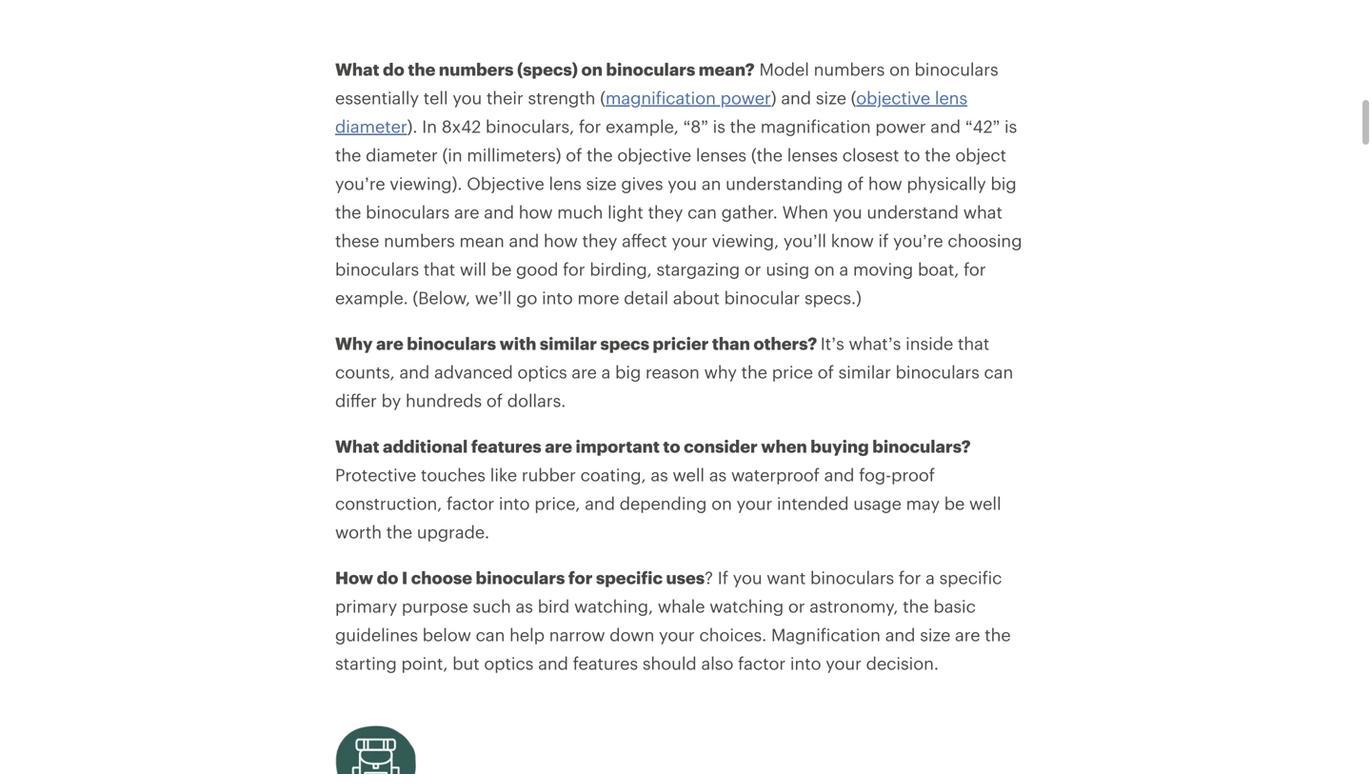 Task type: describe. For each thing, give the bounding box(es) containing it.
?
[[705, 568, 713, 588]]

)
[[771, 88, 777, 108]]

magnification inside ). in 8x42 binoculars, for example, "8" is the magnification power and "42" is the diameter (in millimeters) of the objective lenses (the lenses closest to the object you're viewing). objective lens size gives you an understanding of how physically big the binoculars are and how much light they can gather. when you understand what these numbers mean and how they affect your viewing, you'll know if you're choosing binoculars that will be good for birding, stargazing or using on a moving boat, for example. (below, we'll go into more detail about binocular specs.)
[[761, 116, 871, 136]]

on up the strength on the top left of the page
[[581, 59, 603, 79]]

of down binoculars,
[[566, 145, 582, 165]]

similar inside it's what's inside that counts, and advanced optics are a big reason why the price of similar binoculars can differ by hundreds of dollars.
[[839, 362, 891, 382]]

what do the numbers (specs) on binoculars mean?
[[335, 59, 755, 79]]

1 horizontal spatial you're
[[893, 231, 944, 251]]

worth
[[335, 522, 382, 542]]

protective
[[335, 465, 416, 485]]

important
[[576, 436, 660, 456]]

in
[[422, 116, 437, 136]]

big inside it's what's inside that counts, and advanced optics are a big reason why the price of similar binoculars can differ by hundreds of dollars.
[[615, 362, 641, 382]]

it's what's inside that counts, and advanced optics are a big reason why the price of similar binoculars can differ by hundreds of dollars.
[[335, 333, 1014, 411]]

and right ) at the right top
[[781, 88, 812, 108]]

much
[[557, 202, 603, 222]]

binoculars down viewing). at the left of the page
[[366, 202, 450, 222]]

boat,
[[918, 259, 959, 279]]

are inside it's what's inside that counts, and advanced optics are a big reason why the price of similar binoculars can differ by hundreds of dollars.
[[572, 362, 597, 382]]

viewing).
[[390, 173, 462, 193]]

optics inside it's what's inside that counts, and advanced optics are a big reason why the price of similar binoculars can differ by hundreds of dollars.
[[518, 362, 567, 382]]

a inside ). in 8x42 binoculars, for example, "8" is the magnification power and "42" is the diameter (in millimeters) of the objective lenses (the lenses closest to the object you're viewing). objective lens size gives you an understanding of how physically big the binoculars are and how much light they can gather. when you understand what these numbers mean and how they affect your viewing, you'll know if you're choosing binoculars that will be good for birding, stargazing or using on a moving boat, for example. (below, we'll go into more detail about binocular specs.)
[[840, 259, 849, 279]]

magnification power ) and size (
[[606, 88, 856, 108]]

do for how
[[377, 568, 398, 588]]

and down coating,
[[585, 493, 615, 513]]

are inside ). in 8x42 binoculars, for example, "8" is the magnification power and "42" is the diameter (in millimeters) of the objective lenses (the lenses closest to the object you're viewing). objective lens size gives you an understanding of how physically big the binoculars are and how much light they can gather. when you understand what these numbers mean and how they affect your viewing, you'll know if you're choosing binoculars that will be good for birding, stargazing or using on a moving boat, for example. (below, we'll go into more detail about binocular specs.)
[[454, 202, 480, 222]]

counts,
[[335, 362, 395, 382]]

1 horizontal spatial as
[[651, 465, 668, 485]]

price,
[[535, 493, 580, 513]]

you inside ? if you want binoculars for a specific primary purpose such as bird watching, whale watching or astronomy, the basic guidelines below can help narrow down your choices. magnification and size are the starting point, but optics and features should also factor into your decision.
[[733, 568, 762, 588]]

proof
[[892, 465, 935, 485]]

closest
[[843, 145, 899, 165]]

lens inside the objective lens diameter
[[935, 88, 968, 108]]

what for what additional features are important to consider when buying binoculars? protective touches like rubber coating, as well as waterproof and fog-proof construction, factor into price, and depending on your intended usage may be well worth the upgrade.
[[335, 436, 380, 456]]

help
[[510, 625, 545, 645]]

0 horizontal spatial similar
[[540, 333, 597, 353]]

object
[[956, 145, 1007, 165]]

for down the strength on the top left of the page
[[579, 116, 601, 136]]

using
[[766, 259, 810, 279]]

you up the know
[[833, 202, 863, 222]]

binoculars up the advanced
[[407, 333, 496, 353]]

binocular
[[724, 288, 800, 308]]

guidelines
[[335, 625, 418, 645]]

additional
[[383, 436, 468, 456]]

below
[[423, 625, 471, 645]]

tell
[[424, 88, 448, 108]]

their
[[487, 88, 524, 108]]

should
[[643, 653, 697, 673]]

can inside it's what's inside that counts, and advanced optics are a big reason why the price of similar binoculars can differ by hundreds of dollars.
[[984, 362, 1014, 382]]

binoculars inside it's what's inside that counts, and advanced optics are a big reason why the price of similar binoculars can differ by hundreds of dollars.
[[896, 362, 980, 382]]

"42"
[[966, 116, 1000, 136]]

about
[[673, 288, 720, 308]]

2 vertical spatial how
[[544, 231, 578, 251]]

0 horizontal spatial magnification
[[606, 88, 716, 108]]

that inside it's what's inside that counts, and advanced optics are a big reason why the price of similar binoculars can differ by hundreds of dollars.
[[958, 333, 990, 353]]

model
[[759, 59, 809, 79]]

choices.
[[699, 625, 767, 645]]

intended
[[777, 493, 849, 513]]

into inside what additional features are important to consider when buying binoculars? protective touches like rubber coating, as well as waterproof and fog-proof construction, factor into price, and depending on your intended usage may be well worth the upgrade.
[[499, 493, 530, 513]]

stargazing or
[[657, 259, 762, 279]]

others?
[[754, 333, 817, 353]]

factor inside ? if you want binoculars for a specific primary purpose such as bird watching, whale watching or astronomy, the basic guidelines below can help narrow down your choices. magnification and size are the starting point, but optics and features should also factor into your decision.
[[738, 653, 786, 673]]

objective inside the objective lens diameter
[[856, 88, 931, 108]]

1 horizontal spatial size
[[816, 88, 847, 108]]

can inside ? if you want binoculars for a specific primary purpose such as bird watching, whale watching or astronomy, the basic guidelines below can help narrow down your choices. magnification and size are the starting point, but optics and features should also factor into your decision.
[[476, 625, 505, 645]]

decision.
[[866, 653, 939, 673]]

on inside model numbers on binoculars essentially tell you their strength (
[[890, 59, 910, 79]]

uses
[[666, 568, 705, 588]]

millimeters)
[[467, 145, 561, 165]]

objective lens diameter
[[335, 88, 968, 136]]

advanced
[[434, 362, 513, 382]]

(specs)
[[517, 59, 578, 79]]

purpose
[[402, 596, 468, 616]]

such
[[473, 596, 511, 616]]

numbers up their
[[439, 59, 514, 79]]

).
[[407, 116, 418, 136]]

for right good
[[563, 259, 585, 279]]

and left "42"
[[931, 116, 961, 136]]

objective lens diameter link
[[335, 88, 968, 136]]

reason
[[646, 362, 700, 382]]

factor inside what additional features are important to consider when buying binoculars? protective touches like rubber coating, as well as waterproof and fog-proof construction, factor into price, and depending on your intended usage may be well worth the upgrade.
[[447, 493, 494, 513]]

binoculars,
[[486, 116, 575, 136]]

the inside what additional features are important to consider when buying binoculars? protective touches like rubber coating, as well as waterproof and fog-proof construction, factor into price, and depending on your intended usage may be well worth the upgrade.
[[386, 522, 413, 542]]

also
[[701, 653, 734, 673]]

usage
[[854, 493, 902, 513]]

for inside ? if you want binoculars for a specific primary purpose such as bird watching, whale watching or astronomy, the basic guidelines below can help narrow down your choices. magnification and size are the starting point, but optics and features should also factor into your decision.
[[899, 568, 921, 588]]

are inside what additional features are important to consider when buying binoculars? protective touches like rubber coating, as well as waterproof and fog-proof construction, factor into price, and depending on your intended usage may be well worth the upgrade.
[[545, 436, 572, 456]]

binoculars?
[[873, 436, 971, 456]]

we'll
[[475, 288, 512, 308]]

or
[[788, 596, 805, 616]]

model numbers on binoculars essentially tell you their strength (
[[335, 59, 999, 108]]

understand
[[867, 202, 959, 222]]

the inside it's what's inside that counts, and advanced optics are a big reason why the price of similar binoculars can differ by hundreds of dollars.
[[742, 362, 768, 382]]

may
[[906, 493, 940, 513]]

hiking icon image
[[335, 723, 416, 774]]

size inside ? if you want binoculars for a specific primary purpose such as bird watching, whale watching or astronomy, the basic guidelines below can help narrow down your choices. magnification and size are the starting point, but optics and features should also factor into your decision.
[[920, 625, 951, 645]]

0 vertical spatial you're
[[335, 173, 385, 193]]

your inside ). in 8x42 binoculars, for example, "8" is the magnification power and "42" is the diameter (in millimeters) of the objective lenses (the lenses closest to the object you're viewing). objective lens size gives you an understanding of how physically big the binoculars are and how much light they can gather. when you understand what these numbers mean and how they affect your viewing, you'll know if you're choosing binoculars that will be good for birding, stargazing or using on a moving boat, for example. (below, we'll go into more detail about binocular specs.)
[[672, 231, 708, 251]]

"8"
[[683, 116, 708, 136]]

astronomy,
[[810, 596, 899, 616]]

example,
[[606, 116, 679, 136]]

why
[[704, 362, 737, 382]]

( inside model numbers on binoculars essentially tell you their strength (
[[600, 88, 606, 108]]

that inside ). in 8x42 binoculars, for example, "8" is the magnification power and "42" is the diameter (in millimeters) of the objective lenses (the lenses closest to the object you're viewing). objective lens size gives you an understanding of how physically big the binoculars are and how much light they can gather. when you understand what these numbers mean and how they affect your viewing, you'll know if you're choosing binoculars that will be good for birding, stargazing or using on a moving boat, for example. (below, we'll go into more detail about binocular specs.)
[[424, 259, 455, 279]]

and up good
[[509, 231, 539, 251]]

specs.)
[[805, 288, 862, 308]]

these
[[335, 231, 379, 251]]

0 vertical spatial they
[[648, 202, 683, 222]]

of down 'it's'
[[818, 362, 834, 382]]

you'll
[[784, 231, 827, 251]]

and down objective
[[484, 202, 514, 222]]

on inside ). in 8x42 binoculars, for example, "8" is the magnification power and "42" is the diameter (in millimeters) of the objective lenses (the lenses closest to the object you're viewing). objective lens size gives you an understanding of how physically big the binoculars are and how much light they can gather. when you understand what these numbers mean and how they affect your viewing, you'll know if you're choosing binoculars that will be good for birding, stargazing or using on a moving boat, for example. (below, we'll go into more detail about binocular specs.)
[[814, 259, 835, 279]]

1 lenses from the left
[[696, 145, 747, 165]]

as inside ? if you want binoculars for a specific primary purpose such as bird watching, whale watching or astronomy, the basic guidelines below can help narrow down your choices. magnification and size are the starting point, but optics and features should also factor into your decision.
[[516, 596, 533, 616]]

power inside ). in 8x42 binoculars, for example, "8" is the magnification power and "42" is the diameter (in millimeters) of the objective lenses (the lenses closest to the object you're viewing). objective lens size gives you an understanding of how physically big the binoculars are and how much light they can gather. when you understand what these numbers mean and how they affect your viewing, you'll know if you're choosing binoculars that will be good for birding, stargazing or using on a moving boat, for example. (below, we'll go into more detail about binocular specs.)
[[876, 116, 926, 136]]

essentially
[[335, 88, 419, 108]]

hundreds
[[406, 391, 482, 411]]

specific inside ? if you want binoculars for a specific primary purpose such as bird watching, whale watching or astronomy, the basic guidelines below can help narrow down your choices. magnification and size are the starting point, but optics and features should also factor into your decision.
[[940, 568, 1002, 588]]

0 horizontal spatial they
[[582, 231, 617, 251]]

strength
[[528, 88, 596, 108]]

what for what do the numbers (specs) on binoculars mean?
[[335, 59, 380, 79]]

understanding
[[726, 173, 843, 193]]

size inside ). in 8x42 binoculars, for example, "8" is the magnification power and "42" is the diameter (in millimeters) of the objective lenses (the lenses closest to the object you're viewing). objective lens size gives you an understanding of how physically big the binoculars are and how much light they can gather. when you understand what these numbers mean and how they affect your viewing, you'll know if you're choosing binoculars that will be good for birding, stargazing or using on a moving boat, for example. (below, we'll go into more detail about binocular specs.)
[[586, 173, 617, 193]]

but
[[453, 653, 480, 673]]

know
[[831, 231, 874, 251]]

mean
[[460, 231, 505, 251]]

(below,
[[413, 288, 471, 308]]

when
[[782, 202, 829, 222]]

do for what
[[383, 59, 405, 79]]

coating,
[[581, 465, 646, 485]]

and down narrow in the left of the page
[[538, 653, 569, 673]]

0 horizontal spatial power
[[721, 88, 771, 108]]



Task type: locate. For each thing, give the bounding box(es) containing it.
1 horizontal spatial power
[[876, 116, 926, 136]]

for up bird
[[568, 568, 593, 588]]

binoculars
[[606, 59, 695, 79], [915, 59, 999, 79], [366, 202, 450, 222], [335, 259, 419, 279], [407, 333, 496, 353], [896, 362, 980, 382], [476, 568, 565, 588], [811, 568, 894, 588]]

0 vertical spatial big
[[991, 173, 1017, 193]]

1 vertical spatial be
[[945, 493, 965, 513]]

0 vertical spatial size
[[816, 88, 847, 108]]

and inside it's what's inside that counts, and advanced optics are a big reason why the price of similar binoculars can differ by hundreds of dollars.
[[399, 362, 430, 382]]

how down closest
[[869, 173, 903, 193]]

what up essentially
[[335, 59, 380, 79]]

to inside what additional features are important to consider when buying binoculars? protective touches like rubber coating, as well as waterproof and fog-proof construction, factor into price, and depending on your intended usage may be well worth the upgrade.
[[663, 436, 681, 456]]

you right if
[[733, 568, 762, 588]]

0 vertical spatial lens
[[935, 88, 968, 108]]

features up like
[[471, 436, 542, 456]]

power
[[721, 88, 771, 108], [876, 116, 926, 136]]

numbers inside ). in 8x42 binoculars, for example, "8" is the magnification power and "42" is the diameter (in millimeters) of the objective lenses (the lenses closest to the object you're viewing). objective lens size gives you an understanding of how physically big the binoculars are and how much light they can gather. when you understand what these numbers mean and how they affect your viewing, you'll know if you're choosing binoculars that will be good for birding, stargazing or using on a moving boat, for example. (below, we'll go into more detail about binocular specs.)
[[384, 231, 455, 251]]

0 vertical spatial into
[[542, 288, 573, 308]]

can inside ). in 8x42 binoculars, for example, "8" is the magnification power and "42" is the diameter (in millimeters) of the objective lenses (the lenses closest to the object you're viewing). objective lens size gives you an understanding of how physically big the binoculars are and how much light they can gather. when you understand what these numbers mean and how they affect your viewing, you'll know if you're choosing binoculars that will be good for birding, stargazing or using on a moving boat, for example. (below, we'll go into more detail about binocular specs.)
[[688, 202, 717, 222]]

0 horizontal spatial is
[[713, 116, 726, 136]]

0 horizontal spatial specific
[[596, 568, 663, 588]]

( up closest
[[851, 88, 856, 108]]

the
[[408, 59, 436, 79], [730, 116, 756, 136], [335, 145, 361, 165], [587, 145, 613, 165], [925, 145, 951, 165], [335, 202, 361, 222], [742, 362, 768, 382], [386, 522, 413, 542], [903, 596, 929, 616], [985, 625, 1011, 645]]

into right go
[[542, 288, 573, 308]]

2 horizontal spatial as
[[709, 465, 727, 485]]

1 horizontal spatial can
[[688, 202, 717, 222]]

go
[[516, 288, 537, 308]]

fog-
[[859, 465, 892, 485]]

0 vertical spatial do
[[383, 59, 405, 79]]

be right may
[[945, 493, 965, 513]]

if
[[718, 568, 729, 588]]

power up closest
[[876, 116, 926, 136]]

2 horizontal spatial into
[[790, 653, 821, 673]]

binoculars up "42"
[[915, 59, 999, 79]]

0 vertical spatial be
[[491, 259, 512, 279]]

buying
[[811, 436, 869, 456]]

light
[[608, 202, 644, 222]]

1 vertical spatial to
[[663, 436, 681, 456]]

depending
[[620, 493, 707, 513]]

objective inside ). in 8x42 binoculars, for example, "8" is the magnification power and "42" is the diameter (in millimeters) of the objective lenses (the lenses closest to the object you're viewing). objective lens size gives you an understanding of how physically big the binoculars are and how much light they can gather. when you understand what these numbers mean and how they affect your viewing, you'll know if you're choosing binoculars that will be good for birding, stargazing or using on a moving boat, for example. (below, we'll go into more detail about binocular specs.)
[[617, 145, 692, 165]]

on inside what additional features are important to consider when buying binoculars? protective touches like rubber coating, as well as waterproof and fog-proof construction, factor into price, and depending on your intended usage may be well worth the upgrade.
[[712, 493, 732, 513]]

lens up "42"
[[935, 88, 968, 108]]

gather.
[[722, 202, 778, 222]]

1 what from the top
[[335, 59, 380, 79]]

your down "magnification"
[[826, 653, 862, 673]]

optics
[[518, 362, 567, 382], [484, 653, 534, 673]]

0 vertical spatial factor
[[447, 493, 494, 513]]

rubber
[[522, 465, 576, 485]]

as down consider
[[709, 465, 727, 485]]

is right "42"
[[1005, 116, 1017, 136]]

optics down help
[[484, 653, 534, 673]]

a up basic at the right of page
[[926, 568, 935, 588]]

2 horizontal spatial a
[[926, 568, 935, 588]]

pricier
[[653, 333, 709, 353]]

down
[[610, 625, 655, 645]]

size
[[816, 88, 847, 108], [586, 173, 617, 193], [920, 625, 951, 645]]

for down choosing
[[964, 259, 986, 279]]

2 ( from the left
[[851, 88, 856, 108]]

1 is from the left
[[713, 116, 726, 136]]

0 vertical spatial features
[[471, 436, 542, 456]]

diameter down essentially
[[335, 116, 407, 136]]

well up depending
[[673, 465, 705, 485]]

diameter down ).
[[366, 145, 438, 165]]

price
[[772, 362, 813, 382]]

1 vertical spatial features
[[573, 653, 638, 673]]

similar
[[540, 333, 597, 353], [839, 362, 891, 382]]

into down "magnification"
[[790, 653, 821, 673]]

2 vertical spatial into
[[790, 653, 821, 673]]

1 horizontal spatial a
[[840, 259, 849, 279]]

be inside ). in 8x42 binoculars, for example, "8" is the magnification power and "42" is the diameter (in millimeters) of the objective lenses (the lenses closest to the object you're viewing). objective lens size gives you an understanding of how physically big the binoculars are and how much light they can gather. when you understand what these numbers mean and how they affect your viewing, you'll know if you're choosing binoculars that will be good for birding, stargazing or using on a moving boat, for example. (below, we'll go into more detail about binocular specs.)
[[491, 259, 512, 279]]

magnification down ) at the right top
[[761, 116, 871, 136]]

1 vertical spatial diameter
[[366, 145, 438, 165]]

as up depending
[[651, 465, 668, 485]]

features inside what additional features are important to consider when buying binoculars? protective touches like rubber coating, as well as waterproof and fog-proof construction, factor into price, and depending on your intended usage may be well worth the upgrade.
[[471, 436, 542, 456]]

features down down
[[573, 653, 638, 673]]

specific up basic at the right of page
[[940, 568, 1002, 588]]

0 horizontal spatial well
[[673, 465, 705, 485]]

that up the (below,
[[424, 259, 455, 279]]

what inside what additional features are important to consider when buying binoculars? protective touches like rubber coating, as well as waterproof and fog-proof construction, factor into price, and depending on your intended usage may be well worth the upgrade.
[[335, 436, 380, 456]]

point,
[[401, 653, 448, 673]]

1 horizontal spatial that
[[958, 333, 990, 353]]

objective
[[856, 88, 931, 108], [617, 145, 692, 165]]

diameter inside ). in 8x42 binoculars, for example, "8" is the magnification power and "42" is the diameter (in millimeters) of the objective lenses (the lenses closest to the object you're viewing). objective lens size gives you an understanding of how physically big the binoculars are and how much light they can gather. when you understand what these numbers mean and how they affect your viewing, you'll know if you're choosing binoculars that will be good for birding, stargazing or using on a moving boat, for example. (below, we'll go into more detail about binocular specs.)
[[366, 145, 438, 165]]

are down 'why are binoculars with similar specs pricier than others?'
[[572, 362, 597, 382]]

factor up upgrade.
[[447, 493, 494, 513]]

1 horizontal spatial features
[[573, 653, 638, 673]]

0 horizontal spatial big
[[615, 362, 641, 382]]

0 vertical spatial similar
[[540, 333, 597, 353]]

your
[[672, 231, 708, 251], [737, 493, 773, 513], [659, 625, 695, 645], [826, 653, 862, 673]]

1 vertical spatial big
[[615, 362, 641, 382]]

a inside it's what's inside that counts, and advanced optics are a big reason why the price of similar binoculars can differ by hundreds of dollars.
[[602, 362, 611, 382]]

on up specs.)
[[814, 259, 835, 279]]

of down the advanced
[[487, 391, 503, 411]]

numbers inside model numbers on binoculars essentially tell you their strength (
[[814, 59, 885, 79]]

differ
[[335, 391, 377, 411]]

big
[[991, 173, 1017, 193], [615, 362, 641, 382]]

0 vertical spatial how
[[869, 173, 903, 193]]

size down basic at the right of page
[[920, 625, 951, 645]]

0 horizontal spatial (
[[600, 88, 606, 108]]

you're down understand
[[893, 231, 944, 251]]

you're up these
[[335, 173, 385, 193]]

binoculars up the objective lens diameter link
[[606, 59, 695, 79]]

of down closest
[[848, 173, 864, 193]]

viewing,
[[712, 231, 779, 251]]

1 vertical spatial objective
[[617, 145, 692, 165]]

0 vertical spatial to
[[904, 145, 920, 165]]

primary
[[335, 596, 397, 616]]

they
[[648, 202, 683, 222], [582, 231, 617, 251]]

a down the know
[[840, 259, 849, 279]]

0 horizontal spatial that
[[424, 259, 455, 279]]

are up "mean"
[[454, 202, 480, 222]]

to
[[904, 145, 920, 165], [663, 436, 681, 456]]

magnification up example,
[[606, 88, 716, 108]]

1 horizontal spatial they
[[648, 202, 683, 222]]

what up protective
[[335, 436, 380, 456]]

1 horizontal spatial factor
[[738, 653, 786, 673]]

1 horizontal spatial magnification
[[761, 116, 871, 136]]

when
[[761, 436, 807, 456]]

they down much
[[582, 231, 617, 251]]

lens inside ). in 8x42 binoculars, for example, "8" is the magnification power and "42" is the diameter (in millimeters) of the objective lenses (the lenses closest to the object you're viewing). objective lens size gives you an understanding of how physically big the binoculars are and how much light they can gather. when you understand what these numbers mean and how they affect your viewing, you'll know if you're choosing binoculars that will be good for birding, stargazing or using on a moving boat, for example. (below, we'll go into more detail about binocular specs.)
[[549, 173, 582, 193]]

for
[[579, 116, 601, 136], [563, 259, 585, 279], [964, 259, 986, 279], [568, 568, 593, 588], [899, 568, 921, 588]]

1 vertical spatial size
[[586, 173, 617, 193]]

detail
[[624, 288, 669, 308]]

1 horizontal spatial into
[[542, 288, 573, 308]]

1 vertical spatial a
[[602, 362, 611, 382]]

be inside what additional features are important to consider when buying binoculars? protective touches like rubber coating, as well as waterproof and fog-proof construction, factor into price, and depending on your intended usage may be well worth the upgrade.
[[945, 493, 965, 513]]

0 horizontal spatial objective
[[617, 145, 692, 165]]

optics up "dollars."
[[518, 362, 567, 382]]

big down the specs
[[615, 362, 641, 382]]

example.
[[335, 288, 408, 308]]

0 horizontal spatial size
[[586, 173, 617, 193]]

1 horizontal spatial well
[[970, 493, 1002, 513]]

into
[[542, 288, 573, 308], [499, 493, 530, 513], [790, 653, 821, 673]]

0 horizontal spatial as
[[516, 596, 533, 616]]

a inside ? if you want binoculars for a specific primary purpose such as bird watching, whale watching or astronomy, the basic guidelines below can help narrow down your choices. magnification and size are the starting point, but optics and features should also factor into your decision.
[[926, 568, 935, 588]]

on down consider
[[712, 493, 732, 513]]

). in 8x42 binoculars, for example, "8" is the magnification power and "42" is the diameter (in millimeters) of the objective lenses (the lenses closest to the object you're viewing). objective lens size gives you an understanding of how physically big the binoculars are and how much light they can gather. when you understand what these numbers mean and how they affect your viewing, you'll know if you're choosing binoculars that will be good for birding, stargazing or using on a moving boat, for example. (below, we'll go into more detail about binocular specs.)
[[335, 116, 1022, 308]]

it's
[[821, 333, 845, 353]]

( right the strength on the top left of the page
[[600, 88, 606, 108]]

your down waterproof
[[737, 493, 773, 513]]

0 horizontal spatial lens
[[549, 173, 582, 193]]

1 vertical spatial into
[[499, 493, 530, 513]]

similar down what's
[[839, 362, 891, 382]]

1 specific from the left
[[596, 568, 663, 588]]

1 vertical spatial power
[[876, 116, 926, 136]]

to right closest
[[904, 145, 920, 165]]

1 horizontal spatial lenses
[[787, 145, 838, 165]]

big up what
[[991, 173, 1017, 193]]

1 vertical spatial they
[[582, 231, 617, 251]]

are
[[454, 202, 480, 222], [376, 333, 404, 353], [572, 362, 597, 382], [545, 436, 572, 456], [955, 625, 981, 645]]

factor
[[447, 493, 494, 513], [738, 653, 786, 673]]

0 vertical spatial that
[[424, 259, 455, 279]]

specific up watching,
[[596, 568, 663, 588]]

your up stargazing or
[[672, 231, 708, 251]]

2 is from the left
[[1005, 116, 1017, 136]]

do up essentially
[[383, 59, 405, 79]]

0 horizontal spatial be
[[491, 259, 512, 279]]

into down like
[[499, 493, 530, 513]]

basic
[[934, 596, 976, 616]]

1 horizontal spatial objective
[[856, 88, 931, 108]]

1 horizontal spatial (
[[851, 88, 856, 108]]

why are binoculars with similar specs pricier than others?
[[335, 333, 821, 353]]

binoculars up astronomy,
[[811, 568, 894, 588]]

objective down example,
[[617, 145, 692, 165]]

are right why
[[376, 333, 404, 353]]

narrow
[[549, 625, 605, 645]]

lenses up "an"
[[696, 145, 747, 165]]

objective
[[467, 173, 545, 193]]

binoculars up 'example.'
[[335, 259, 419, 279]]

1 horizontal spatial be
[[945, 493, 965, 513]]

choosing
[[948, 231, 1022, 251]]

power down mean?
[[721, 88, 771, 108]]

0 vertical spatial power
[[721, 88, 771, 108]]

1 vertical spatial do
[[377, 568, 398, 588]]

lens up much
[[549, 173, 582, 193]]

lenses up understanding
[[787, 145, 838, 165]]

diameter inside the objective lens diameter
[[335, 116, 407, 136]]

and up decision.
[[885, 625, 916, 645]]

what
[[964, 202, 1003, 222]]

1 horizontal spatial to
[[904, 145, 920, 165]]

why
[[335, 333, 373, 353]]

are down basic at the right of page
[[955, 625, 981, 645]]

1 vertical spatial that
[[958, 333, 990, 353]]

watching,
[[574, 596, 653, 616]]

features inside ? if you want binoculars for a specific primary purpose such as bird watching, whale watching or astronomy, the basic guidelines below can help narrow down your choices. magnification and size are the starting point, but optics and features should also factor into your decision.
[[573, 653, 638, 673]]

bird
[[538, 596, 570, 616]]

starting
[[335, 653, 397, 673]]

1 vertical spatial lens
[[549, 173, 582, 193]]

inside
[[906, 333, 954, 353]]

you
[[453, 88, 482, 108], [668, 173, 697, 193], [833, 202, 863, 222], [733, 568, 762, 588]]

0 vertical spatial magnification
[[606, 88, 716, 108]]

into inside ). in 8x42 binoculars, for example, "8" is the magnification power and "42" is the diameter (in millimeters) of the objective lenses (the lenses closest to the object you're viewing). objective lens size gives you an understanding of how physically big the binoculars are and how much light they can gather. when you understand what these numbers mean and how they affect your viewing, you'll know if you're choosing binoculars that will be good for birding, stargazing or using on a moving boat, for example. (below, we'll go into more detail about binocular specs.)
[[542, 288, 573, 308]]

they up affect
[[648, 202, 683, 222]]

0 vertical spatial diameter
[[335, 116, 407, 136]]

1 horizontal spatial is
[[1005, 116, 1017, 136]]

1 vertical spatial magnification
[[761, 116, 871, 136]]

you left "an"
[[668, 173, 697, 193]]

binoculars up such at the bottom left of page
[[476, 568, 565, 588]]

0 horizontal spatial to
[[663, 436, 681, 456]]

0 horizontal spatial lenses
[[696, 145, 747, 165]]

your inside what additional features are important to consider when buying binoculars? protective touches like rubber coating, as well as waterproof and fog-proof construction, factor into price, and depending on your intended usage may be well worth the upgrade.
[[737, 493, 773, 513]]

magnification
[[771, 625, 881, 645]]

1 vertical spatial optics
[[484, 653, 534, 673]]

1 horizontal spatial big
[[991, 173, 1017, 193]]

big inside ). in 8x42 binoculars, for example, "8" is the magnification power and "42" is the diameter (in millimeters) of the objective lenses (the lenses closest to the object you're viewing). objective lens size gives you an understanding of how physically big the binoculars are and how much light they can gather. when you understand what these numbers mean and how they affect your viewing, you'll know if you're choosing binoculars that will be good for birding, stargazing or using on a moving boat, for example. (below, we'll go into more detail about binocular specs.)
[[991, 173, 1017, 193]]

size up much
[[586, 173, 617, 193]]

1 ( from the left
[[600, 88, 606, 108]]

0 horizontal spatial features
[[471, 436, 542, 456]]

1 horizontal spatial similar
[[839, 362, 891, 382]]

2 specific from the left
[[940, 568, 1002, 588]]

0 vertical spatial objective
[[856, 88, 931, 108]]

mean?
[[699, 59, 755, 79]]

specs
[[600, 333, 650, 353]]

is
[[713, 116, 726, 136], [1005, 116, 1017, 136]]

lens
[[935, 88, 968, 108], [549, 173, 582, 193]]

magnification
[[606, 88, 716, 108], [761, 116, 871, 136]]

0 horizontal spatial you're
[[335, 173, 385, 193]]

if
[[879, 231, 889, 251]]

1 vertical spatial factor
[[738, 653, 786, 673]]

size right ) at the right top
[[816, 88, 847, 108]]

1 vertical spatial can
[[984, 362, 1014, 382]]

1 horizontal spatial specific
[[940, 568, 1002, 588]]

1 vertical spatial well
[[970, 493, 1002, 513]]

0 horizontal spatial can
[[476, 625, 505, 645]]

2 vertical spatial can
[[476, 625, 505, 645]]

a down the specs
[[602, 362, 611, 382]]

2 what from the top
[[335, 436, 380, 456]]

binoculars down inside on the right of the page
[[896, 362, 980, 382]]

diameter
[[335, 116, 407, 136], [366, 145, 438, 165]]

similar right the with
[[540, 333, 597, 353]]

2 lenses from the left
[[787, 145, 838, 165]]

do left i
[[377, 568, 398, 588]]

to inside ). in 8x42 binoculars, for example, "8" is the magnification power and "42" is the diameter (in millimeters) of the objective lenses (the lenses closest to the object you're viewing). objective lens size gives you an understanding of how physically big the binoculars are and how much light they can gather. when you understand what these numbers mean and how they affect your viewing, you'll know if you're choosing binoculars that will be good for birding, stargazing or using on a moving boat, for example. (below, we'll go into more detail about binocular specs.)
[[904, 145, 920, 165]]

1 vertical spatial similar
[[839, 362, 891, 382]]

factor down the choices.
[[738, 653, 786, 673]]

into inside ? if you want binoculars for a specific primary purpose such as bird watching, whale watching or astronomy, the basic guidelines below can help narrow down your choices. magnification and size are the starting point, but optics and features should also factor into your decision.
[[790, 653, 821, 673]]

you up 8x42
[[453, 88, 482, 108]]

numbers right model on the top right of page
[[814, 59, 885, 79]]

a
[[840, 259, 849, 279], [602, 362, 611, 382], [926, 568, 935, 588]]

are inside ? if you want binoculars for a specific primary purpose such as bird watching, whale watching or astronomy, the basic guidelines below can help narrow down your choices. magnification and size are the starting point, but optics and features should also factor into your decision.
[[955, 625, 981, 645]]

specific
[[596, 568, 663, 588], [940, 568, 1002, 588]]

0 vertical spatial well
[[673, 465, 705, 485]]

0 horizontal spatial into
[[499, 493, 530, 513]]

0 vertical spatial optics
[[518, 362, 567, 382]]

binoculars inside model numbers on binoculars essentially tell you their strength (
[[915, 59, 999, 79]]

1 horizontal spatial lens
[[935, 88, 968, 108]]

binoculars inside ? if you want binoculars for a specific primary purpose such as bird watching, whale watching or astronomy, the basic guidelines below can help narrow down your choices. magnification and size are the starting point, but optics and features should also factor into your decision.
[[811, 568, 894, 588]]

how down much
[[544, 231, 578, 251]]

well right may
[[970, 493, 1002, 513]]

be right the "will"
[[491, 259, 512, 279]]

0 horizontal spatial factor
[[447, 493, 494, 513]]

? if you want binoculars for a specific primary purpose such as bird watching, whale watching or astronomy, the basic guidelines below can help narrow down your choices. magnification and size are the starting point, but optics and features should also factor into your decision.
[[335, 568, 1011, 673]]

how down objective
[[519, 202, 553, 222]]

0 vertical spatial can
[[688, 202, 717, 222]]

1 vertical spatial how
[[519, 202, 553, 222]]

0 vertical spatial what
[[335, 59, 380, 79]]

your down whale on the bottom
[[659, 625, 695, 645]]

that right inside on the right of the page
[[958, 333, 990, 353]]

1 vertical spatial you're
[[893, 231, 944, 251]]

0 horizontal spatial a
[[602, 362, 611, 382]]

2 vertical spatial a
[[926, 568, 935, 588]]

0 vertical spatial a
[[840, 259, 849, 279]]

choose
[[411, 568, 472, 588]]

optics inside ? if you want binoculars for a specific primary purpose such as bird watching, whale watching or astronomy, the basic guidelines below can help narrow down your choices. magnification and size are the starting point, but optics and features should also factor into your decision.
[[484, 653, 534, 673]]

and down buying
[[824, 465, 855, 485]]

watching
[[710, 596, 784, 616]]

birding,
[[590, 259, 652, 279]]

than
[[712, 333, 750, 353]]

you inside model numbers on binoculars essentially tell you their strength (
[[453, 88, 482, 108]]

what additional features are important to consider when buying binoculars? protective touches like rubber coating, as well as waterproof and fog-proof construction, factor into price, and depending on your intended usage may be well worth the upgrade.
[[335, 436, 1002, 542]]

are up "rubber"
[[545, 436, 572, 456]]

want
[[767, 568, 806, 588]]

magnification power link
[[606, 88, 771, 108]]

on up closest
[[890, 59, 910, 79]]

numbers down viewing). at the left of the page
[[384, 231, 455, 251]]

as up help
[[516, 596, 533, 616]]

whale
[[658, 596, 705, 616]]

2 horizontal spatial can
[[984, 362, 1014, 382]]

for down may
[[899, 568, 921, 588]]

as
[[651, 465, 668, 485], [709, 465, 727, 485], [516, 596, 533, 616]]

2 vertical spatial size
[[920, 625, 951, 645]]

is right "8"
[[713, 116, 726, 136]]



Task type: vqa. For each thing, say whether or not it's contained in the screenshot.


